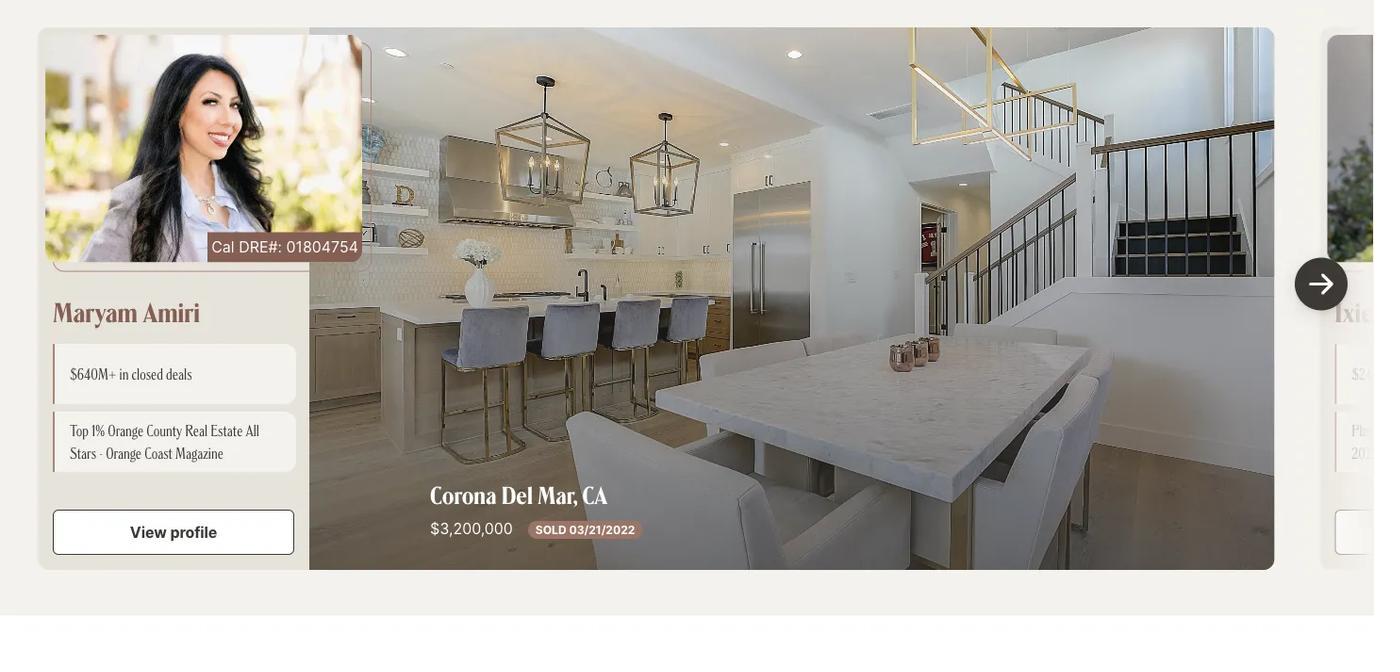 Task type: locate. For each thing, give the bounding box(es) containing it.
sold
[[536, 524, 566, 537]]

maryam amiri image
[[45, 35, 362, 263]]

corona
[[430, 479, 497, 510]]

maryam amiri
[[53, 295, 200, 330]]

profile
[[170, 524, 217, 542]]

in
[[119, 365, 129, 384]]

orange right -
[[106, 444, 141, 463]]

0 vertical spatial orange
[[108, 422, 143, 441]]

$3,200,000
[[430, 520, 513, 538]]

estate
[[211, 422, 243, 441]]

maryam amiri link
[[53, 295, 200, 330]]

orange right "1%"
[[108, 422, 143, 441]]

county
[[146, 422, 182, 441]]

orange
[[108, 422, 143, 441], [106, 444, 141, 463]]

01804754
[[286, 238, 358, 257]]

mar,
[[538, 479, 577, 510]]

deals
[[166, 365, 192, 384]]

view profile button
[[53, 510, 294, 556]]

del
[[501, 479, 533, 510]]

amiri
[[143, 295, 200, 330]]

03/21/2022
[[569, 524, 635, 537]]

closed
[[132, 365, 163, 384]]

magazine
[[176, 444, 223, 463]]



Task type: vqa. For each thing, say whether or not it's contained in the screenshot.
listing to the top
no



Task type: describe. For each thing, give the bounding box(es) containing it.
1 vertical spatial orange
[[106, 444, 141, 463]]

next image
[[1299, 261, 1344, 307]]

1%
[[92, 422, 105, 441]]

dre#:
[[239, 238, 282, 257]]

coast
[[144, 444, 172, 463]]

view profile
[[130, 524, 217, 542]]

view
[[130, 524, 167, 542]]

$640m+
[[70, 365, 116, 384]]

ixie link
[[1335, 295, 1374, 330]]

ca
[[582, 479, 608, 510]]

maryam
[[53, 295, 138, 330]]

$640m+ in closed deals
[[70, 365, 192, 384]]

stars
[[70, 444, 96, 463]]

cal dre#: 01804754
[[211, 238, 358, 257]]

-
[[99, 444, 103, 463]]

real
[[185, 422, 208, 441]]

all
[[246, 422, 259, 441]]

top
[[70, 422, 88, 441]]

sold 03/21/2022
[[536, 524, 635, 537]]

plati
[[1352, 422, 1374, 463]]

ixie
[[1335, 295, 1373, 330]]

$240
[[1352, 365, 1374, 384]]

top 1% orange county real estate all stars - orange coast magazine
[[70, 422, 259, 463]]

ixie 
[[1335, 295, 1374, 330]]

cal
[[211, 238, 235, 257]]

corona del mar, ca
[[430, 479, 608, 510]]



